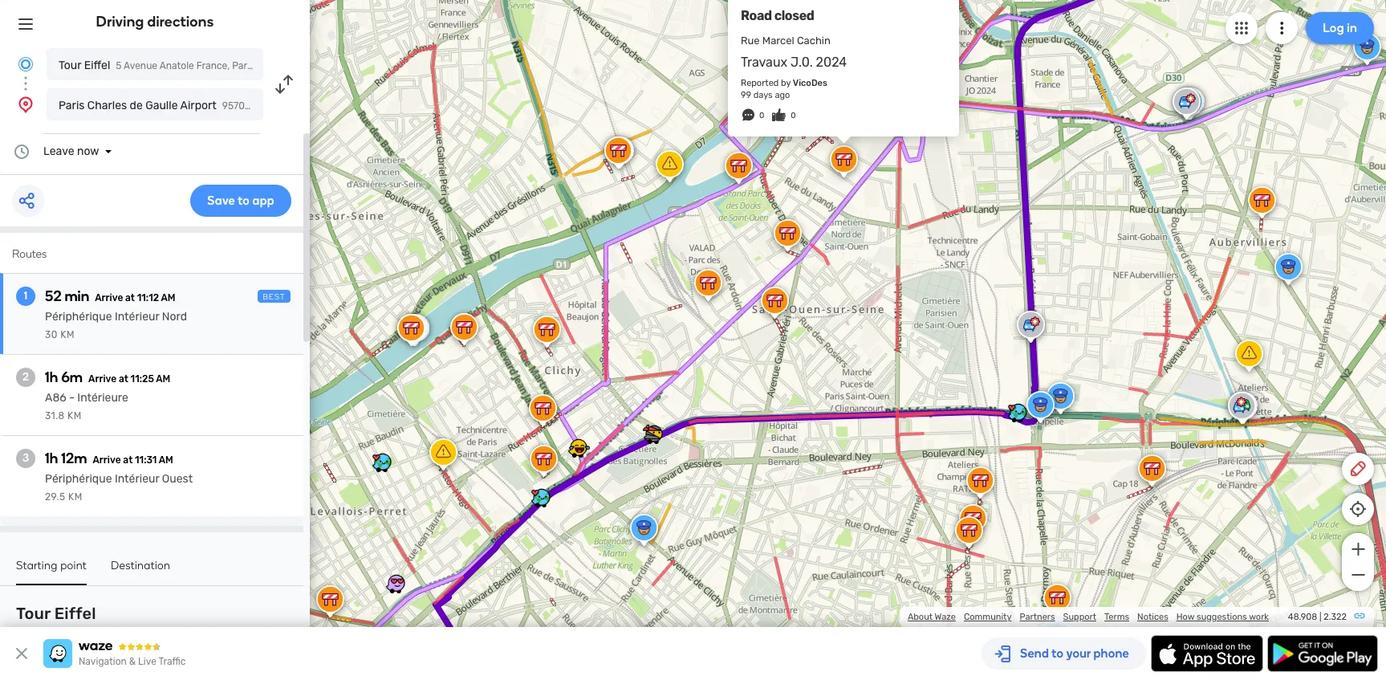 Task type: describe. For each thing, give the bounding box(es) containing it.
leave
[[43, 145, 74, 158]]

1 horizontal spatial france
[[259, 60, 290, 71]]

current location image
[[16, 55, 35, 74]]

waze
[[935, 612, 956, 622]]

périphérique for min
[[45, 310, 112, 324]]

1 vertical spatial 5
[[16, 626, 23, 639]]

about
[[908, 612, 933, 622]]

traffic
[[159, 656, 186, 667]]

11:12
[[137, 292, 159, 304]]

intérieur for 1h 12m
[[115, 472, 159, 486]]

1h for 1h 12m
[[45, 450, 58, 467]]

0 vertical spatial anatole
[[160, 60, 194, 71]]

navigation & live traffic
[[79, 656, 186, 667]]

de
[[130, 99, 143, 112]]

1
[[24, 289, 28, 303]]

1 vertical spatial eiffel
[[54, 604, 96, 623]]

paris
[[59, 99, 85, 112]]

-
[[69, 391, 75, 405]]

arrive for 52 min
[[95, 292, 123, 304]]

partners link
[[1020, 612, 1056, 622]]

gaulle
[[145, 99, 178, 112]]

11:31
[[135, 454, 157, 466]]

notices
[[1138, 612, 1169, 622]]

11:25
[[131, 373, 154, 385]]

starting
[[16, 559, 57, 573]]

live
[[138, 656, 156, 667]]

1h 6m arrive at 11:25 am
[[45, 369, 170, 386]]

how suggestions work link
[[1177, 612, 1269, 622]]

1 horizontal spatial 5
[[116, 60, 122, 71]]

ouest
[[162, 472, 193, 486]]

how
[[1177, 612, 1195, 622]]

périphérique intérieur nord 30 km
[[45, 310, 187, 340]]

directions
[[147, 13, 214, 31]]

now
[[77, 145, 99, 158]]

driving
[[96, 13, 144, 31]]

travaux j.0. 2024 reported by vicodes 99 days ago
[[741, 55, 847, 100]]

1h for 1h 6m
[[45, 369, 58, 386]]

a86
[[45, 391, 66, 405]]

destination button
[[111, 559, 170, 584]]

starting point button
[[16, 559, 87, 585]]

starting point
[[16, 559, 87, 573]]

périphérique for 12m
[[45, 472, 112, 486]]

best
[[263, 292, 286, 302]]

point
[[60, 559, 87, 573]]

1 0 from the left
[[760, 111, 765, 120]]

intérieure
[[77, 391, 128, 405]]

nord
[[162, 310, 187, 324]]

périphérique intérieur ouest 29.5 km
[[45, 472, 193, 503]]

routes
[[12, 247, 47, 261]]

am for 6m
[[156, 373, 170, 385]]

am for min
[[161, 292, 176, 304]]

12m
[[61, 450, 87, 467]]

1 vertical spatial france,
[[110, 626, 149, 639]]

vicodes
[[793, 78, 828, 88]]

navigation
[[79, 656, 127, 667]]

rue
[[741, 34, 760, 46]]

52
[[45, 287, 62, 305]]

3
[[22, 451, 29, 465]]

0 vertical spatial france,
[[196, 60, 230, 71]]

km for min
[[60, 329, 75, 340]]

30
[[45, 329, 58, 340]]

paris charles de gaulle airport
[[59, 99, 217, 112]]

1h 12m arrive at 11:31 am
[[45, 450, 173, 467]]

1 vertical spatial avenue
[[25, 626, 65, 639]]

community link
[[964, 612, 1012, 622]]

zoom in image
[[1349, 540, 1369, 559]]

0 vertical spatial eiffel
[[84, 59, 110, 72]]

terms
[[1105, 612, 1130, 622]]

6m
[[61, 369, 83, 386]]

road closed
[[741, 8, 815, 23]]

2.322
[[1324, 612, 1347, 622]]

location image
[[16, 95, 35, 114]]



Task type: vqa. For each thing, say whether or not it's contained in the screenshot.
the topmost the Fairfield OH, USA
no



Task type: locate. For each thing, give the bounding box(es) containing it.
km inside périphérique intérieur nord 30 km
[[60, 329, 75, 340]]

anatole up navigation on the bottom left of the page
[[67, 626, 107, 639]]

at inside the 52 min arrive at 11:12 am
[[125, 292, 135, 304]]

partners
[[1020, 612, 1056, 622]]

tour
[[59, 59, 81, 72], [16, 604, 51, 623]]

tour eiffel 5 avenue anatole france, paris, france up gaulle on the top of page
[[59, 59, 290, 72]]

0 vertical spatial avenue
[[124, 60, 157, 71]]

0 vertical spatial km
[[60, 329, 75, 340]]

community
[[964, 612, 1012, 622]]

work
[[1250, 612, 1269, 622]]

48.908 | 2.322
[[1289, 612, 1347, 622]]

1 horizontal spatial anatole
[[160, 60, 194, 71]]

rue marcel cachin
[[741, 34, 831, 46]]

52 min arrive at 11:12 am
[[45, 287, 176, 305]]

a86 - intérieure 31.8 km
[[45, 391, 128, 422]]

am right 11:31 at the bottom
[[159, 454, 173, 466]]

1 vertical spatial périphérique
[[45, 472, 112, 486]]

suggestions
[[1197, 612, 1248, 622]]

arrive
[[95, 292, 123, 304], [88, 373, 117, 385], [93, 454, 121, 466]]

1 vertical spatial arrive
[[88, 373, 117, 385]]

1h
[[45, 369, 58, 386], [45, 450, 58, 467]]

france,
[[196, 60, 230, 71], [110, 626, 149, 639]]

cachin
[[797, 34, 831, 46]]

intérieur down 11:12
[[115, 310, 159, 324]]

2 vertical spatial km
[[68, 491, 82, 503]]

at for 12m
[[123, 454, 133, 466]]

anatole up gaulle on the top of page
[[160, 60, 194, 71]]

|
[[1320, 612, 1322, 622]]

pencil image
[[1349, 459, 1368, 479]]

reported
[[741, 78, 779, 88]]

0
[[760, 111, 765, 120], [791, 111, 796, 120]]

48.908
[[1289, 612, 1318, 622]]

eiffel down starting point button
[[54, 604, 96, 623]]

1 horizontal spatial tour
[[59, 59, 81, 72]]

0 down days
[[760, 111, 765, 120]]

2 vertical spatial arrive
[[93, 454, 121, 466]]

5
[[116, 60, 122, 71], [16, 626, 23, 639]]

paris charles de gaulle airport button
[[47, 88, 263, 120]]

france, up airport at the left top of page
[[196, 60, 230, 71]]

1 1h from the top
[[45, 369, 58, 386]]

tour up x icon
[[16, 604, 51, 623]]

am inside 1h 6m arrive at 11:25 am
[[156, 373, 170, 385]]

destination
[[111, 559, 170, 573]]

1 vertical spatial at
[[119, 373, 128, 385]]

0 horizontal spatial 0
[[760, 111, 765, 120]]

périphérique down 12m
[[45, 472, 112, 486]]

support
[[1064, 612, 1097, 622]]

&
[[129, 656, 136, 667]]

2 intérieur from the top
[[115, 472, 159, 486]]

at left 11:12
[[125, 292, 135, 304]]

1 vertical spatial tour eiffel 5 avenue anatole france, paris, france
[[16, 604, 220, 639]]

2024
[[816, 55, 847, 70]]

travaux
[[741, 55, 788, 70]]

1 horizontal spatial 0
[[791, 111, 796, 120]]

arrive for 1h 6m
[[88, 373, 117, 385]]

2 périphérique from the top
[[45, 472, 112, 486]]

1 vertical spatial paris,
[[152, 626, 181, 639]]

intérieur inside périphérique intérieur nord 30 km
[[115, 310, 159, 324]]

arrive for 1h 12m
[[93, 454, 121, 466]]

0 vertical spatial at
[[125, 292, 135, 304]]

1h left 6m
[[45, 369, 58, 386]]

1 périphérique from the top
[[45, 310, 112, 324]]

link image
[[1354, 609, 1367, 622]]

périphérique down "min"
[[45, 310, 112, 324]]

1 vertical spatial km
[[68, 410, 82, 422]]

km right 30 in the left of the page
[[60, 329, 75, 340]]

at left 11:25
[[119, 373, 128, 385]]

closed
[[775, 8, 815, 23]]

0 horizontal spatial anatole
[[67, 626, 107, 639]]

zoom out image
[[1349, 565, 1369, 585]]

km
[[60, 329, 75, 340], [68, 410, 82, 422], [68, 491, 82, 503]]

airport
[[180, 99, 217, 112]]

x image
[[12, 644, 31, 663]]

1 vertical spatial intérieur
[[115, 472, 159, 486]]

charles
[[87, 99, 127, 112]]

min
[[65, 287, 89, 305]]

arrive inside the 52 min arrive at 11:12 am
[[95, 292, 123, 304]]

tour up paris
[[59, 59, 81, 72]]

2 0 from the left
[[791, 111, 796, 120]]

0 down 'vicodes'
[[791, 111, 796, 120]]

km down -
[[68, 410, 82, 422]]

km inside the a86 - intérieure 31.8 km
[[68, 410, 82, 422]]

at inside 1h 12m arrive at 11:31 am
[[123, 454, 133, 466]]

tour eiffel 5 avenue anatole france, paris, france
[[59, 59, 290, 72], [16, 604, 220, 639]]

1 vertical spatial 1h
[[45, 450, 58, 467]]

avenue
[[124, 60, 157, 71], [25, 626, 65, 639]]

0 vertical spatial 1h
[[45, 369, 58, 386]]

0 vertical spatial tour
[[59, 59, 81, 72]]

périphérique inside périphérique intérieur ouest 29.5 km
[[45, 472, 112, 486]]

km right 29.5 at the left
[[68, 491, 82, 503]]

ago
[[775, 90, 790, 100]]

0 horizontal spatial 5
[[16, 626, 23, 639]]

am right 11:25
[[156, 373, 170, 385]]

eiffel
[[84, 59, 110, 72], [54, 604, 96, 623]]

am up nord in the top of the page
[[161, 292, 176, 304]]

at inside 1h 6m arrive at 11:25 am
[[119, 373, 128, 385]]

intérieur down 11:31 at the bottom
[[115, 472, 159, 486]]

tour eiffel 5 avenue anatole france, paris, france up "navigation & live traffic"
[[16, 604, 220, 639]]

périphérique
[[45, 310, 112, 324], [45, 472, 112, 486]]

5 up x icon
[[16, 626, 23, 639]]

road
[[741, 8, 772, 23]]

périphérique inside périphérique intérieur nord 30 km
[[45, 310, 112, 324]]

days
[[754, 90, 773, 100]]

99
[[741, 90, 752, 100]]

arrive inside 1h 6m arrive at 11:25 am
[[88, 373, 117, 385]]

0 vertical spatial am
[[161, 292, 176, 304]]

intérieur for 52 min
[[115, 310, 159, 324]]

0 horizontal spatial avenue
[[25, 626, 65, 639]]

0 vertical spatial 5
[[116, 60, 122, 71]]

paris,
[[232, 60, 257, 71], [152, 626, 181, 639]]

0 vertical spatial arrive
[[95, 292, 123, 304]]

clock image
[[12, 142, 31, 161]]

0 horizontal spatial paris,
[[152, 626, 181, 639]]

0 vertical spatial tour eiffel 5 avenue anatole france, paris, france
[[59, 59, 290, 72]]

marcel
[[763, 34, 795, 46]]

anatole
[[160, 60, 194, 71], [67, 626, 107, 639]]

avenue up 'paris charles de gaulle airport'
[[124, 60, 157, 71]]

31.8
[[45, 410, 65, 422]]

j.0.
[[791, 55, 813, 70]]

km for 12m
[[68, 491, 82, 503]]

at for 6m
[[119, 373, 128, 385]]

eiffel up charles
[[84, 59, 110, 72]]

0 vertical spatial france
[[259, 60, 290, 71]]

29.5
[[45, 491, 65, 503]]

arrive up périphérique intérieur ouest 29.5 km
[[93, 454, 121, 466]]

2
[[22, 370, 29, 384]]

at left 11:31 at the bottom
[[123, 454, 133, 466]]

terms link
[[1105, 612, 1130, 622]]

2 1h from the top
[[45, 450, 58, 467]]

am inside the 52 min arrive at 11:12 am
[[161, 292, 176, 304]]

2 vertical spatial am
[[159, 454, 173, 466]]

2 vertical spatial at
[[123, 454, 133, 466]]

avenue up x icon
[[25, 626, 65, 639]]

5 up charles
[[116, 60, 122, 71]]

1 intérieur from the top
[[115, 310, 159, 324]]

at for min
[[125, 292, 135, 304]]

support link
[[1064, 612, 1097, 622]]

1h left 12m
[[45, 450, 58, 467]]

1 horizontal spatial paris,
[[232, 60, 257, 71]]

driving directions
[[96, 13, 214, 31]]

0 horizontal spatial tour
[[16, 604, 51, 623]]

0 horizontal spatial france,
[[110, 626, 149, 639]]

leave now
[[43, 145, 99, 158]]

about waze link
[[908, 612, 956, 622]]

km for 6m
[[68, 410, 82, 422]]

km inside périphérique intérieur ouest 29.5 km
[[68, 491, 82, 503]]

0 vertical spatial intérieur
[[115, 310, 159, 324]]

0 horizontal spatial france
[[183, 626, 220, 639]]

1 vertical spatial anatole
[[67, 626, 107, 639]]

france, up "navigation & live traffic"
[[110, 626, 149, 639]]

1 vertical spatial france
[[183, 626, 220, 639]]

am for 12m
[[159, 454, 173, 466]]

1 vertical spatial tour
[[16, 604, 51, 623]]

1 horizontal spatial avenue
[[124, 60, 157, 71]]

0 vertical spatial périphérique
[[45, 310, 112, 324]]

arrive up périphérique intérieur nord 30 km
[[95, 292, 123, 304]]

intérieur
[[115, 310, 159, 324], [115, 472, 159, 486]]

am
[[161, 292, 176, 304], [156, 373, 170, 385], [159, 454, 173, 466]]

by
[[781, 78, 791, 88]]

0 vertical spatial paris,
[[232, 60, 257, 71]]

about waze community partners support terms notices how suggestions work
[[908, 612, 1269, 622]]

arrive inside 1h 12m arrive at 11:31 am
[[93, 454, 121, 466]]

at
[[125, 292, 135, 304], [119, 373, 128, 385], [123, 454, 133, 466]]

am inside 1h 12m arrive at 11:31 am
[[159, 454, 173, 466]]

notices link
[[1138, 612, 1169, 622]]

1 vertical spatial am
[[156, 373, 170, 385]]

arrive up intérieure
[[88, 373, 117, 385]]

intérieur inside périphérique intérieur ouest 29.5 km
[[115, 472, 159, 486]]

1 horizontal spatial france,
[[196, 60, 230, 71]]



